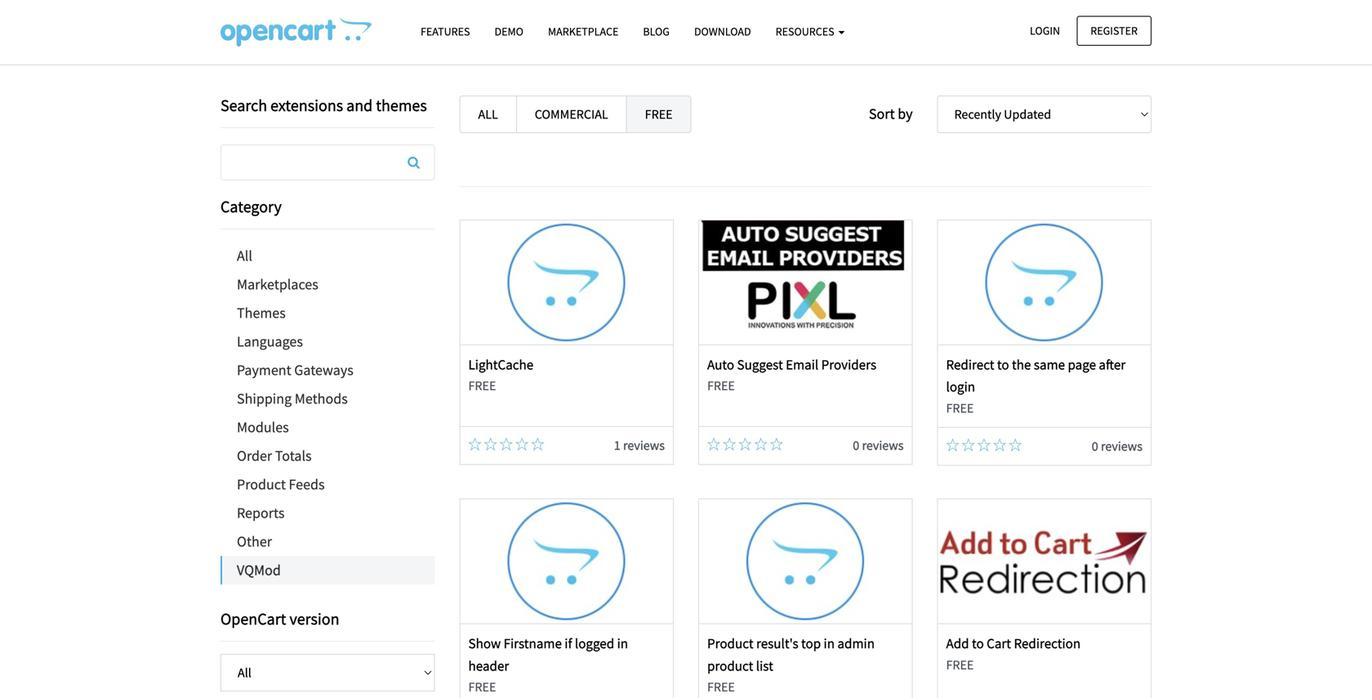 Task type: locate. For each thing, give the bounding box(es) containing it.
product for product feeds
[[237, 475, 286, 494]]

1 horizontal spatial all
[[478, 106, 498, 123]]

show
[[469, 635, 501, 652]]

to right add
[[972, 635, 984, 652]]

methods
[[295, 390, 348, 408]]

show firstname if logged in header image
[[461, 500, 673, 624]]

auto
[[708, 356, 735, 373]]

6 star light o image from the left
[[1009, 439, 1022, 452]]

firstname
[[504, 635, 562, 652]]

product inside product result's top in admin product list free
[[708, 635, 754, 652]]

free inside lightcache free
[[469, 378, 496, 394]]

product up product
[[708, 635, 754, 652]]

free down add
[[946, 657, 974, 673]]

free down lightcache link
[[469, 378, 496, 394]]

product feeds link
[[221, 471, 435, 499]]

to
[[998, 356, 1010, 373], [972, 635, 984, 652]]

free down auto
[[708, 378, 735, 394]]

all
[[478, 106, 498, 123], [237, 247, 252, 265]]

all for commercial
[[478, 106, 498, 123]]

product up reports
[[237, 475, 286, 494]]

1 horizontal spatial in
[[824, 635, 835, 652]]

suggest
[[737, 356, 783, 373]]

1 reviews
[[614, 438, 665, 454]]

star light o image
[[484, 438, 497, 451], [500, 438, 513, 451], [516, 438, 529, 451], [531, 438, 544, 451], [708, 438, 721, 451], [739, 438, 752, 451], [755, 438, 768, 451], [770, 438, 783, 451], [994, 439, 1007, 452]]

same
[[1034, 356, 1065, 373]]

0 horizontal spatial 0
[[853, 438, 860, 454]]

1 star light o image from the left
[[469, 438, 482, 451]]

star light o image
[[469, 438, 482, 451], [723, 438, 736, 451], [946, 439, 960, 452], [962, 439, 975, 452], [978, 439, 991, 452], [1009, 439, 1022, 452]]

reviews for redirect to the same page after login
[[1101, 438, 1143, 455]]

in inside show firstname if logged in header free
[[617, 635, 628, 652]]

add
[[946, 635, 969, 652]]

commercial
[[535, 106, 608, 123]]

logged
[[575, 635, 615, 652]]

product result's top in admin product list free
[[708, 635, 875, 696]]

search image
[[408, 156, 420, 169]]

0 horizontal spatial all
[[237, 247, 252, 265]]

languages
[[237, 333, 303, 351]]

all link for marketplaces
[[221, 242, 435, 270]]

payment
[[237, 361, 291, 380]]

1 horizontal spatial all link
[[460, 96, 517, 133]]

reports
[[237, 504, 285, 522]]

product result's top in admin product list image
[[700, 500, 912, 624]]

to inside the "redirect to the same page after login free"
[[998, 356, 1010, 373]]

auto suggest email providers link
[[708, 356, 877, 373]]

free inside add to cart redirection free
[[946, 657, 974, 673]]

order
[[237, 447, 272, 465]]

blog link
[[631, 17, 682, 46]]

free
[[469, 378, 496, 394], [708, 378, 735, 394], [946, 400, 974, 417], [946, 657, 974, 673], [469, 679, 496, 696], [708, 679, 735, 696]]

7 star light o image from the left
[[755, 438, 768, 451]]

4 star light o image from the left
[[531, 438, 544, 451]]

reports link
[[221, 499, 435, 528]]

login
[[1030, 23, 1061, 38]]

to left the
[[998, 356, 1010, 373]]

1 vertical spatial all
[[237, 247, 252, 265]]

list
[[756, 658, 774, 675]]

commercial link
[[516, 96, 627, 133]]

lightcache free
[[469, 356, 534, 394]]

order totals link
[[221, 442, 435, 471]]

0 vertical spatial to
[[998, 356, 1010, 373]]

1 horizontal spatial reviews
[[862, 438, 904, 454]]

1 vertical spatial product
[[708, 635, 754, 652]]

free inside the "redirect to the same page after login free"
[[946, 400, 974, 417]]

1 horizontal spatial 0
[[1092, 438, 1099, 455]]

reviews for lightcache
[[623, 438, 665, 454]]

in right logged
[[617, 635, 628, 652]]

2 horizontal spatial reviews
[[1101, 438, 1143, 455]]

3 star light o image from the left
[[946, 439, 960, 452]]

auto suggest email providers free
[[708, 356, 877, 394]]

themes link
[[221, 299, 435, 328]]

download
[[694, 24, 751, 39]]

email
[[786, 356, 819, 373]]

2 in from the left
[[824, 635, 835, 652]]

product
[[708, 658, 754, 675]]

page
[[1068, 356, 1096, 373]]

free inside show firstname if logged in header free
[[469, 679, 496, 696]]

in right top
[[824, 635, 835, 652]]

to inside add to cart redirection free
[[972, 635, 984, 652]]

opencart version
[[221, 609, 340, 630]]

0 horizontal spatial all link
[[221, 242, 435, 270]]

5 star light o image from the left
[[708, 438, 721, 451]]

0 horizontal spatial product
[[237, 475, 286, 494]]

0 horizontal spatial to
[[972, 635, 984, 652]]

features link
[[409, 17, 482, 46]]

None text field
[[221, 145, 434, 180]]

1
[[614, 438, 621, 454]]

0 reviews for redirect to the same page after login
[[1092, 438, 1143, 455]]

free down "header"
[[469, 679, 496, 696]]

show firstname if logged in header link
[[469, 635, 628, 675]]

add to cart redirection image
[[939, 500, 1151, 624]]

1 horizontal spatial 0 reviews
[[1092, 438, 1143, 455]]

modules
[[237, 418, 289, 437]]

after
[[1099, 356, 1126, 373]]

1 vertical spatial to
[[972, 635, 984, 652]]

blog
[[643, 24, 670, 39]]

category
[[221, 196, 282, 217]]

opencart - marketplace image
[[221, 17, 372, 47]]

3 star light o image from the left
[[516, 438, 529, 451]]

1 vertical spatial all link
[[221, 242, 435, 270]]

admin
[[838, 635, 875, 652]]

1 in from the left
[[617, 635, 628, 652]]

2 star light o image from the left
[[723, 438, 736, 451]]

the
[[1012, 356, 1031, 373]]

languages link
[[221, 328, 435, 356]]

features
[[421, 24, 470, 39]]

0 vertical spatial all link
[[460, 96, 517, 133]]

in
[[617, 635, 628, 652], [824, 635, 835, 652]]

0 vertical spatial all
[[478, 106, 498, 123]]

0 reviews
[[853, 438, 904, 454], [1092, 438, 1143, 455]]

all link
[[460, 96, 517, 133], [221, 242, 435, 270]]

1 horizontal spatial to
[[998, 356, 1010, 373]]

free down product
[[708, 679, 735, 696]]

reviews
[[623, 438, 665, 454], [862, 438, 904, 454], [1101, 438, 1143, 455]]

1 horizontal spatial product
[[708, 635, 754, 652]]

in inside product result's top in admin product list free
[[824, 635, 835, 652]]

lightcache
[[469, 356, 534, 373]]

free inside product result's top in admin product list free
[[708, 679, 735, 696]]

free
[[645, 106, 673, 123]]

to for add
[[972, 635, 984, 652]]

0 vertical spatial product
[[237, 475, 286, 494]]

0 horizontal spatial in
[[617, 635, 628, 652]]

0 horizontal spatial 0 reviews
[[853, 438, 904, 454]]

0 horizontal spatial reviews
[[623, 438, 665, 454]]

free down "login"
[[946, 400, 974, 417]]

product
[[237, 475, 286, 494], [708, 635, 754, 652]]

6 star light o image from the left
[[739, 438, 752, 451]]

marketplaces link
[[221, 270, 435, 299]]



Task type: vqa. For each thing, say whether or not it's contained in the screenshot.


Task type: describe. For each thing, give the bounding box(es) containing it.
0 for redirect to the same page after login
[[1092, 438, 1099, 455]]

login link
[[1016, 16, 1074, 46]]

4 star light o image from the left
[[962, 439, 975, 452]]

other link
[[221, 528, 435, 556]]

show firstname if logged in header free
[[469, 635, 628, 696]]

and
[[347, 95, 373, 116]]

1 star light o image from the left
[[484, 438, 497, 451]]

free inside auto suggest email providers free
[[708, 378, 735, 394]]

download link
[[682, 17, 764, 46]]

all for marketplaces
[[237, 247, 252, 265]]

to for redirect
[[998, 356, 1010, 373]]

add to cart redirection link
[[946, 635, 1081, 652]]

add to cart redirection free
[[946, 635, 1081, 673]]

vqmod link
[[222, 556, 435, 585]]

redirect to the same page after login link
[[946, 356, 1126, 396]]

other
[[237, 533, 272, 551]]

redirect to the same page after login image
[[939, 221, 1151, 345]]

demo
[[495, 24, 524, 39]]

totals
[[275, 447, 312, 465]]

gateways
[[294, 361, 354, 380]]

demo link
[[482, 17, 536, 46]]

product for product result's top in admin product list free
[[708, 635, 754, 652]]

opencart
[[221, 609, 286, 630]]

feeds
[[289, 475, 325, 494]]

redirection
[[1014, 635, 1081, 652]]

marketplaces
[[237, 275, 318, 294]]

themes
[[376, 95, 427, 116]]

login
[[946, 378, 976, 396]]

register
[[1091, 23, 1138, 38]]

all link for commercial
[[460, 96, 517, 133]]

5 star light o image from the left
[[978, 439, 991, 452]]

9 star light o image from the left
[[994, 439, 1007, 452]]

0 reviews for auto suggest email providers
[[853, 438, 904, 454]]

lightcache link
[[469, 356, 534, 373]]

sort by
[[869, 105, 913, 123]]

product feeds
[[237, 475, 325, 494]]

payment gateways link
[[221, 356, 435, 385]]

2 star light o image from the left
[[500, 438, 513, 451]]

by
[[898, 105, 913, 123]]

result's
[[757, 635, 799, 652]]

product result's top in admin product list link
[[708, 635, 875, 675]]

if
[[565, 635, 572, 652]]

reviews for auto suggest email providers
[[862, 438, 904, 454]]

providers
[[822, 356, 877, 373]]

vqmod
[[237, 561, 281, 580]]

top
[[801, 635, 821, 652]]

register link
[[1077, 16, 1152, 46]]

shipping methods link
[[221, 385, 435, 413]]

search extensions and themes
[[221, 95, 427, 116]]

shipping methods
[[237, 390, 348, 408]]

sort
[[869, 105, 895, 123]]

8 star light o image from the left
[[770, 438, 783, 451]]

extensions
[[271, 95, 343, 116]]

lightcache image
[[461, 221, 673, 345]]

modules link
[[221, 413, 435, 442]]

resources link
[[764, 17, 857, 46]]

free link
[[626, 96, 692, 133]]

marketplace link
[[536, 17, 631, 46]]

cart
[[987, 635, 1011, 652]]

auto suggest email providers image
[[700, 221, 912, 345]]

order totals
[[237, 447, 312, 465]]

resources
[[776, 24, 837, 39]]

payment gateways
[[237, 361, 354, 380]]

header
[[469, 658, 509, 675]]

0 for auto suggest email providers
[[853, 438, 860, 454]]

redirect to the same page after login free
[[946, 356, 1126, 417]]

search
[[221, 95, 267, 116]]

themes
[[237, 304, 286, 322]]

redirect
[[946, 356, 995, 373]]

shipping
[[237, 390, 292, 408]]

marketplace
[[548, 24, 619, 39]]

version
[[290, 609, 340, 630]]



